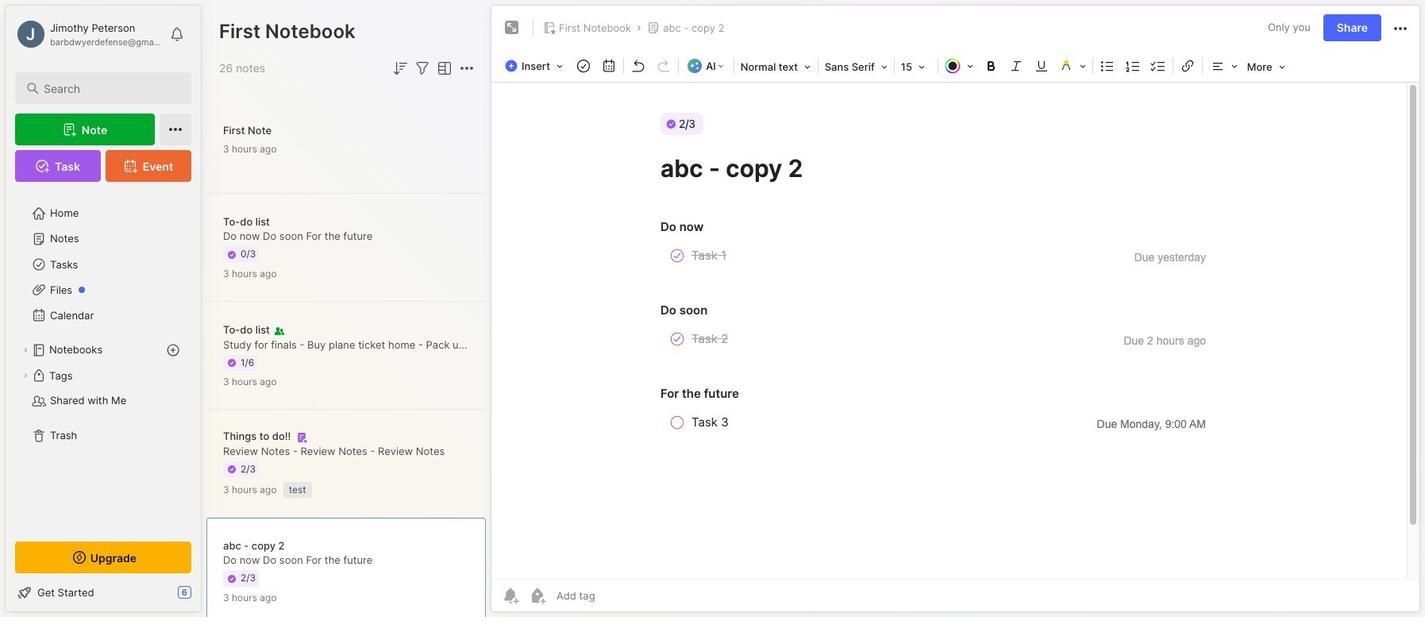 Task type: describe. For each thing, give the bounding box(es) containing it.
add a reminder image
[[501, 586, 520, 605]]

expand notebooks image
[[21, 345, 30, 355]]

expand note image
[[503, 18, 522, 37]]

more actions image for more actions field to the top
[[1391, 19, 1411, 38]]

undo image
[[628, 55, 650, 77]]

calendar event image
[[598, 55, 620, 77]]

Note Editor text field
[[492, 82, 1420, 579]]

task image
[[573, 55, 595, 77]]

More field
[[1243, 56, 1290, 78]]

Sort options field
[[391, 59, 410, 78]]

bold image
[[980, 55, 1002, 77]]

Add filters field
[[413, 59, 432, 78]]

Highlight field
[[1055, 55, 1091, 77]]

note window element
[[491, 5, 1421, 616]]

numbered list image
[[1122, 55, 1144, 77]]

main element
[[0, 0, 206, 617]]

bulleted list image
[[1097, 55, 1119, 77]]

Help and Learning task checklist field
[[6, 580, 201, 605]]

expand tags image
[[21, 371, 30, 380]]

click to collapse image
[[201, 588, 212, 607]]



Task type: locate. For each thing, give the bounding box(es) containing it.
None search field
[[44, 79, 177, 98]]

Heading level field
[[736, 56, 816, 78]]

Font size field
[[896, 56, 936, 78]]

Add tag field
[[555, 589, 675, 603]]

View options field
[[432, 59, 454, 78]]

Alignment field
[[1205, 55, 1243, 77]]

Search text field
[[44, 81, 177, 96]]

checklist image
[[1147, 55, 1170, 77]]

more actions image
[[1391, 19, 1411, 38], [457, 59, 477, 78]]

insert link image
[[1177, 55, 1199, 77]]

1 horizontal spatial more actions field
[[1391, 18, 1411, 38]]

add filters image
[[413, 59, 432, 78]]

underline image
[[1031, 55, 1053, 77]]

more actions image for the bottom more actions field
[[457, 59, 477, 78]]

Font family field
[[820, 56, 892, 78]]

Insert field
[[501, 55, 571, 77]]

more actions image inside 'note window' element
[[1391, 19, 1411, 38]]

tree inside "main" 'element'
[[6, 191, 201, 527]]

0 vertical spatial more actions image
[[1391, 19, 1411, 38]]

0 horizontal spatial more actions field
[[457, 59, 477, 78]]

0 vertical spatial more actions field
[[1391, 18, 1411, 38]]

1 vertical spatial more actions field
[[457, 59, 477, 78]]

More actions field
[[1391, 18, 1411, 38], [457, 59, 477, 78]]

Account field
[[15, 18, 162, 50]]

tree
[[6, 191, 201, 527]]

none search field inside "main" 'element'
[[44, 79, 177, 98]]

1 horizontal spatial more actions image
[[1391, 19, 1411, 38]]

1 vertical spatial more actions image
[[457, 59, 477, 78]]

add tag image
[[528, 586, 547, 605]]

0 horizontal spatial more actions image
[[457, 59, 477, 78]]

Font color field
[[940, 55, 978, 77]]

italic image
[[1005, 55, 1028, 77]]



Task type: vqa. For each thing, say whether or not it's contained in the screenshot.
bottommost A
no



